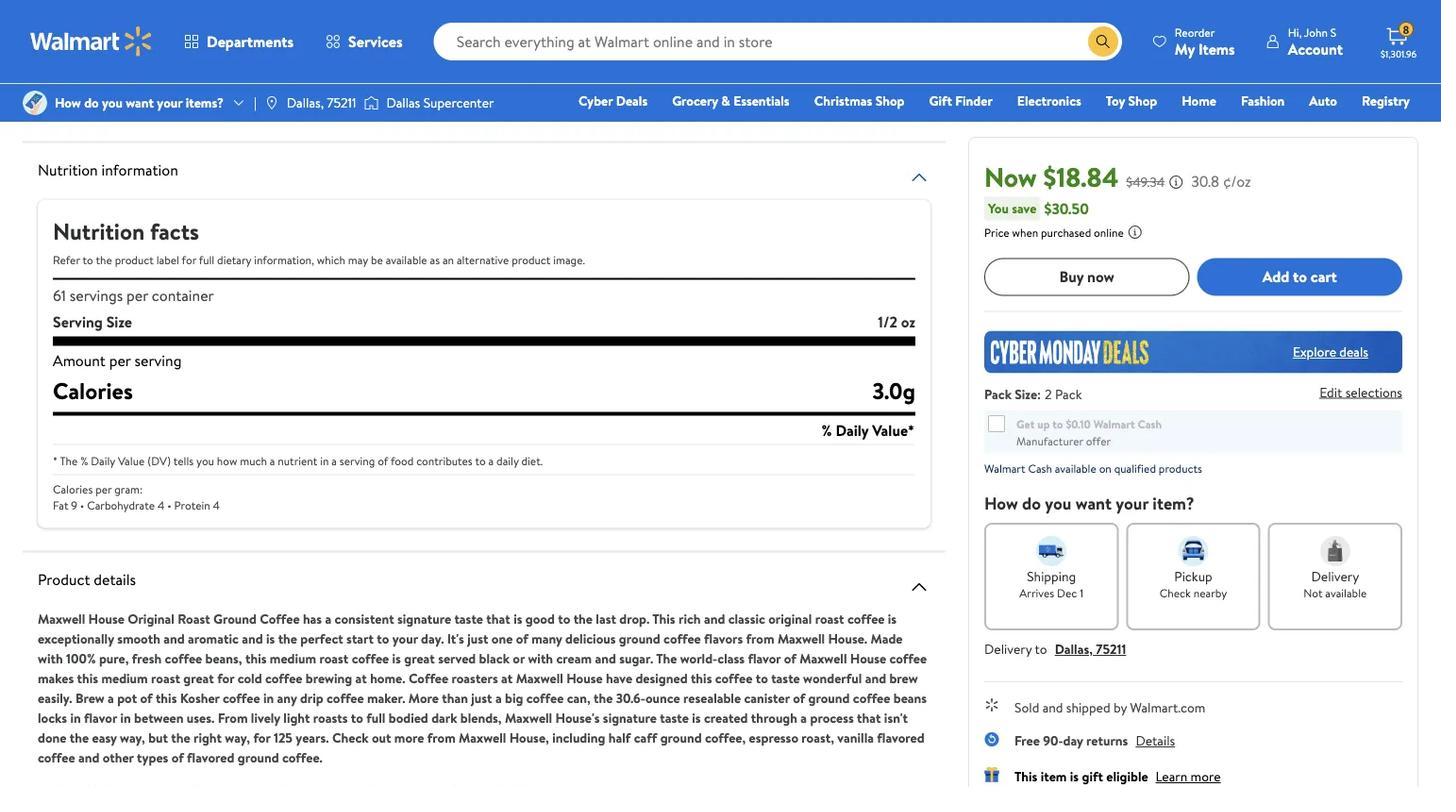 Task type: describe. For each thing, give the bounding box(es) containing it.
maxwell up "wonderful"
[[800, 649, 847, 668]]

1 horizontal spatial coffee
[[409, 669, 449, 688]]

the left easy
[[70, 729, 89, 747]]

0 horizontal spatial medium
[[101, 669, 148, 688]]

0 horizontal spatial dallas,
[[287, 93, 324, 112]]

9
[[71, 497, 77, 513]]

maxwell down or
[[516, 669, 563, 688]]

0 vertical spatial 75211
[[327, 93, 356, 112]]

more
[[409, 689, 439, 708]]

consistent
[[335, 610, 394, 628]]

to right roasts
[[351, 709, 363, 727]]

made
[[871, 630, 903, 648]]

ounce
[[646, 689, 680, 708]]

to left daily
[[475, 453, 486, 469]]

check inside 'pickup check nearby'
[[1160, 585, 1191, 601]]

it's
[[447, 630, 464, 648]]

0 horizontal spatial that
[[487, 610, 510, 628]]

through
[[751, 709, 798, 727]]

coffee down "done"
[[38, 749, 75, 767]]

1 vertical spatial signature
[[603, 709, 657, 727]]

walmart cash available on qualified products
[[985, 460, 1203, 476]]

a right nutrient
[[332, 453, 337, 469]]

in right nutrient
[[320, 453, 329, 469]]

a right the has
[[325, 610, 332, 628]]

to right "up"
[[1053, 416, 1063, 432]]

toy shop link
[[1098, 91, 1166, 111]]

ground up 'sugar.'
[[619, 630, 661, 648]]

qualified
[[1115, 460, 1156, 476]]

facts
[[150, 216, 199, 247]]

coffee up roasts
[[327, 689, 364, 708]]

maxwell up exceptionally at left
[[38, 610, 85, 628]]

0 vertical spatial daily
[[836, 420, 869, 440]]

in right locks
[[70, 709, 81, 727]]

delivery not available
[[1304, 567, 1367, 601]]

electronics
[[1017, 92, 1082, 110]]

and down roast
[[164, 630, 185, 648]]

grocery & essentials
[[672, 92, 790, 110]]

3.0g
[[873, 375, 916, 407]]

1/2
[[878, 311, 898, 332]]

fat
[[53, 497, 68, 513]]

gift finder link
[[921, 91, 1001, 111]]

*
[[53, 453, 58, 469]]

2 vertical spatial roast
[[151, 669, 180, 688]]

this down world- in the left bottom of the page
[[691, 669, 712, 688]]

debit
[[1297, 118, 1329, 136]]

0 vertical spatial %
[[822, 420, 832, 440]]

0 horizontal spatial taste
[[454, 610, 483, 628]]

2 product from the left
[[512, 252, 551, 268]]

90-
[[1043, 731, 1064, 750]]

3 product group from the left
[[488, 0, 677, 32]]

and down easy
[[78, 749, 99, 767]]

of left the food
[[378, 453, 388, 469]]

ground right caff
[[660, 729, 702, 747]]

beans
[[894, 689, 927, 708]]

in left any
[[263, 689, 274, 708]]

1 vertical spatial taste
[[771, 669, 800, 688]]

house,
[[509, 729, 549, 747]]

espresso
[[749, 729, 799, 747]]

2 vertical spatial for
[[253, 729, 271, 747]]

blends,
[[460, 709, 502, 727]]

0 vertical spatial signature
[[397, 610, 451, 628]]

online
[[1094, 224, 1124, 240]]

perfect
[[301, 630, 343, 648]]

coffee up any
[[265, 669, 303, 688]]

2 with from the left
[[528, 649, 553, 668]]

coffee down aromatic
[[165, 649, 202, 668]]

years.
[[296, 729, 329, 747]]

maxwell down blends,
[[459, 729, 506, 747]]

2 horizontal spatial roast
[[815, 610, 844, 628]]

1 vertical spatial for
[[217, 669, 234, 688]]

served
[[438, 649, 476, 668]]

nutrition for information
[[38, 159, 98, 180]]

30.8 ¢/oz you save $30.50
[[988, 170, 1251, 219]]

items?
[[186, 93, 224, 112]]

coffee up brew
[[890, 649, 927, 668]]

get up to $0.10 walmart cash walmart plus, element
[[988, 414, 1162, 433]]

shipping arrives dec 1
[[1020, 567, 1084, 601]]

gram:
[[114, 481, 143, 497]]

full inside nutrition facts refer to the product label for full dietary information, which may be available as an alternative product image.
[[199, 252, 215, 268]]

and right sold at the right
[[1043, 698, 1063, 716]]

this up brew
[[77, 669, 98, 688]]

1 horizontal spatial great
[[404, 649, 435, 668]]

this up between
[[156, 689, 177, 708]]

0 vertical spatial coffee
[[260, 610, 300, 628]]

ground up process
[[809, 689, 850, 708]]

this right "about"
[[89, 94, 126, 126]]

per for calories
[[95, 481, 112, 497]]

locks
[[38, 709, 67, 727]]

1
[[1080, 585, 1084, 601]]

from
[[218, 709, 248, 727]]

get
[[1017, 416, 1035, 432]]

a left big
[[496, 689, 502, 708]]

gift
[[1082, 767, 1103, 786]]

black
[[479, 649, 510, 668]]

walmart+
[[1354, 118, 1410, 136]]

coffee up the isn't
[[853, 689, 891, 708]]

to up canister
[[756, 669, 768, 688]]

1 vertical spatial %
[[80, 453, 88, 469]]

buy now button
[[985, 258, 1190, 296]]

about
[[23, 94, 84, 126]]

is left good
[[514, 610, 522, 628]]

$1,301.96
[[1381, 47, 1417, 60]]

created
[[704, 709, 748, 727]]

the inside the maxwell house original roast ground coffee has a consistent signature taste that is good to the last drop. this rich and classic original roast coffee is exceptionally smooth and aromatic and is the perfect start to your day. it's just one of many delicious ground coffee flavors from maxwell house. made with 100% pure, fresh coffee beans, this medium roast coffee is great served black or with cream and sugar. the world-class flavor of maxwell house coffee makes this medium roast great for cold coffee brewing at home. coffee roasters at maxwell house have designed this coffee to taste wonderful and brew easily. brew a pot of this kosher coffee in any drip coffee maker. more than just a big coffee can, the 30.6-ounce resealable canister of ground coffee beans locks in flavor in between uses. from lively light roasts to full bodied dark blends, maxwell house's signature taste is created through a process that isn't done the easy way, but the right way, for 125 years. check out more from maxwell house, including half caff ground coffee, espresso roast, vanilla flavored coffee and other types of flavored ground coffee.
[[656, 649, 677, 668]]

to right start
[[377, 630, 389, 648]]

1 at from the left
[[355, 669, 367, 688]]

8
[[1403, 21, 1410, 37]]

pickup
[[1175, 567, 1213, 586]]

2 horizontal spatial house
[[850, 649, 887, 668]]

a up roast,
[[801, 709, 807, 727]]

shop for christmas shop
[[876, 92, 905, 110]]

2 4 from the left
[[213, 497, 220, 513]]

much
[[240, 453, 267, 469]]

1 horizontal spatial more
[[1191, 767, 1221, 786]]

dec
[[1057, 585, 1077, 601]]

serving size
[[53, 311, 132, 332]]

a left daily
[[489, 453, 494, 469]]

1 product from the left
[[115, 252, 154, 268]]

available for delivery
[[1326, 585, 1367, 601]]

how for how do you want your item?
[[985, 492, 1018, 515]]

reorder
[[1175, 24, 1215, 40]]

smooth
[[117, 630, 160, 648]]

the right can,
[[594, 689, 613, 708]]

a left pot
[[108, 689, 114, 708]]

explore
[[1293, 343, 1337, 361]]

refer
[[53, 252, 80, 268]]

1 vertical spatial you
[[196, 453, 214, 469]]

1 vertical spatial walmart
[[985, 460, 1026, 476]]

0 horizontal spatial flavor
[[84, 709, 117, 727]]

christmas shop link
[[806, 91, 913, 111]]

and up have
[[595, 649, 616, 668]]

delicious
[[565, 630, 616, 648]]

is up made
[[888, 610, 897, 628]]

up
[[1038, 416, 1050, 432]]

2 pack from the left
[[1055, 384, 1082, 403]]

dallas
[[387, 93, 420, 112]]

nutrition information
[[38, 159, 178, 180]]

of up through
[[793, 689, 805, 708]]

1 with from the left
[[38, 649, 63, 668]]

container
[[152, 285, 214, 305]]

the inside nutrition facts refer to the product label for full dietary information, which may be available as an alternative product image.
[[96, 252, 112, 268]]

61
[[53, 285, 66, 305]]

1 horizontal spatial 75211
[[1096, 640, 1127, 658]]

is up 'home.'
[[392, 649, 401, 668]]

a right much on the bottom left of the page
[[270, 453, 275, 469]]

* the % daily value (dv) tells you how much a nutrient in a serving of food contributes to a daily diet.
[[53, 453, 543, 469]]

2 at from the left
[[501, 669, 513, 688]]

coffee right big
[[526, 689, 564, 708]]

1 vertical spatial cash
[[1028, 460, 1052, 476]]

when
[[1012, 224, 1039, 240]]

home
[[1182, 92, 1217, 110]]

cyber monday deals image
[[985, 331, 1403, 373]]

1 horizontal spatial house
[[567, 669, 603, 688]]

and left brew
[[865, 669, 887, 688]]

calories for calories
[[53, 375, 133, 407]]

supercenter
[[424, 93, 494, 112]]

1 vertical spatial just
[[471, 689, 492, 708]]

coffee down class
[[715, 669, 753, 688]]

1 horizontal spatial dallas,
[[1055, 640, 1093, 658]]

intent image for shipping image
[[1037, 536, 1067, 566]]

1 horizontal spatial serving
[[340, 453, 375, 469]]

coffee down rich
[[664, 630, 701, 648]]

on
[[1099, 460, 1112, 476]]

is left perfect
[[266, 630, 275, 648]]

this up cold
[[245, 649, 267, 668]]

this item is gift eligible learn more
[[1015, 767, 1221, 786]]

learn
[[1156, 767, 1188, 786]]

search icon image
[[1096, 34, 1111, 49]]

toy shop
[[1106, 92, 1158, 110]]

0 horizontal spatial great
[[183, 669, 214, 688]]

1 horizontal spatial roast
[[319, 649, 349, 668]]

house's
[[556, 709, 600, 727]]

may
[[348, 252, 368, 268]]

details button
[[1136, 731, 1175, 750]]

1 horizontal spatial flavored
[[877, 729, 925, 747]]

buy now
[[1060, 266, 1115, 287]]

available inside nutrition facts refer to the product label for full dietary information, which may be available as an alternative product image.
[[386, 252, 427, 268]]

 image for dallas supercenter
[[364, 93, 379, 112]]

fresh
[[132, 649, 162, 668]]

uses.
[[187, 709, 215, 727]]

intent image for delivery image
[[1320, 536, 1351, 566]]

designed
[[636, 669, 688, 688]]

to inside nutrition facts refer to the product label for full dietary information, which may be available as an alternative product image.
[[83, 252, 93, 268]]

many
[[532, 630, 562, 648]]

coffee down cold
[[223, 689, 260, 708]]

electronics link
[[1009, 91, 1090, 111]]

0 vertical spatial medium
[[270, 649, 316, 668]]

pack size : 2 pack
[[985, 384, 1082, 403]]

0 horizontal spatial serving
[[135, 350, 182, 371]]

and up flavors
[[704, 610, 725, 628]]

Search search field
[[434, 23, 1122, 60]]

to right good
[[558, 610, 570, 628]]

grocery & essentials link
[[664, 91, 798, 111]]

manufacturer
[[1017, 433, 1084, 449]]



Task type: vqa. For each thing, say whether or not it's contained in the screenshot.
RADIO-CONTROLLED, VEHICLES AND DRONES image
no



Task type: locate. For each thing, give the bounding box(es) containing it.
0 horizontal spatial from
[[427, 729, 456, 747]]

4
[[158, 497, 165, 513], [213, 497, 220, 513]]

0 horizontal spatial 75211
[[327, 93, 356, 112]]

ground
[[619, 630, 661, 648], [809, 689, 850, 708], [660, 729, 702, 747], [238, 749, 279, 767]]

$0.10
[[1066, 416, 1091, 432]]

and
[[704, 610, 725, 628], [164, 630, 185, 648], [242, 630, 263, 648], [595, 649, 616, 668], [865, 669, 887, 688], [1043, 698, 1063, 716], [78, 749, 99, 767]]

1 vertical spatial house
[[850, 649, 887, 668]]

medium up pot
[[101, 669, 148, 688]]

1 vertical spatial medium
[[101, 669, 148, 688]]

do for how do you want your item?
[[1022, 492, 1041, 515]]

explore deals link
[[1286, 335, 1376, 369]]

types
[[137, 749, 168, 767]]

coffee left the has
[[260, 610, 300, 628]]

the up the delicious
[[574, 610, 593, 628]]

about this item
[[23, 94, 176, 126]]

gifting made easy image
[[985, 767, 1000, 782]]

75211 left dallas
[[327, 93, 356, 112]]

1 pack from the left
[[985, 384, 1012, 403]]

for right 'label'
[[182, 252, 196, 268]]

0 horizontal spatial want
[[126, 93, 154, 112]]

1 horizontal spatial do
[[1022, 492, 1041, 515]]

items
[[1199, 38, 1235, 59]]

details
[[1136, 731, 1175, 750]]

you for how do you want your items?
[[102, 93, 123, 112]]

flavored down the isn't
[[877, 729, 925, 747]]

size for pack
[[1015, 384, 1038, 403]]

registry
[[1362, 92, 1410, 110]]

big
[[505, 689, 523, 708]]

 image right |
[[264, 95, 279, 110]]

to left the dallas, 75211 button
[[1035, 640, 1047, 658]]

in down pot
[[120, 709, 131, 727]]

how for how do you want your items?
[[55, 93, 81, 112]]

services
[[348, 31, 403, 52]]

1 horizontal spatial walmart
[[1094, 416, 1135, 432]]

0 vertical spatial great
[[404, 649, 435, 668]]

of down original
[[784, 649, 797, 668]]

to inside button
[[1293, 266, 1307, 287]]

full inside the maxwell house original roast ground coffee has a consistent signature taste that is good to the last drop. this rich and classic original roast coffee is exceptionally smooth and aromatic and is the perfect start to your day. it's just one of many delicious ground coffee flavors from maxwell house. made with 100% pure, fresh coffee beans, this medium roast coffee is great served black or with cream and sugar. the world-class flavor of maxwell house coffee makes this medium roast great for cold coffee brewing at home. coffee roasters at maxwell house have designed this coffee to taste wonderful and brew easily. brew a pot of this kosher coffee in any drip coffee maker. more than just a big coffee can, the 30.6-ounce resealable canister of ground coffee beans locks in flavor in between uses. from lively light roasts to full bodied dark blends, maxwell house's signature taste is created through a process that isn't done the easy way, but the right way, for 125 years. check out more from maxwell house, including half caff ground coffee, espresso roast, vanilla flavored coffee and other types of flavored ground coffee.
[[367, 709, 386, 727]]

•
[[80, 497, 84, 513], [167, 497, 171, 513]]

this inside the maxwell house original roast ground coffee has a consistent signature taste that is good to the last drop. this rich and classic original roast coffee is exceptionally smooth and aromatic and is the perfect start to your day. it's just one of many delicious ground coffee flavors from maxwell house. made with 100% pure, fresh coffee beans, this medium roast coffee is great served black or with cream and sugar. the world-class flavor of maxwell house coffee makes this medium roast great for cold coffee brewing at home. coffee roasters at maxwell house have designed this coffee to taste wonderful and brew easily. brew a pot of this kosher coffee in any drip coffee maker. more than just a big coffee can, the 30.6-ounce resealable canister of ground coffee beans locks in flavor in between uses. from lively light roasts to full bodied dark blends, maxwell house's signature taste is created through a process that isn't done the easy way, but the right way, for 125 years. check out more from maxwell house, including half caff ground coffee, espresso roast, vanilla flavored coffee and other types of flavored ground coffee.
[[653, 610, 676, 628]]

1 horizontal spatial %
[[822, 420, 832, 440]]

eligible
[[1107, 767, 1148, 786]]

shop right christmas
[[876, 92, 905, 110]]

full left dietary
[[199, 252, 215, 268]]

hi,
[[1288, 24, 1302, 40]]

roast,
[[802, 729, 834, 747]]

• left protein
[[167, 497, 171, 513]]

product group
[[26, 0, 216, 32], [257, 0, 447, 32], [488, 0, 677, 32], [719, 0, 908, 32]]

services button
[[310, 19, 419, 64]]

0 vertical spatial want
[[126, 93, 154, 112]]

2 • from the left
[[167, 497, 171, 513]]

walmart down get up to $0.10 walmart cash option
[[985, 460, 1026, 476]]

nutrition
[[38, 159, 98, 180], [53, 216, 145, 247]]

1 vertical spatial flavor
[[84, 709, 117, 727]]

shop for toy shop
[[1128, 92, 1158, 110]]

of
[[378, 453, 388, 469], [516, 630, 528, 648], [784, 649, 797, 668], [140, 689, 153, 708], [793, 689, 805, 708], [172, 749, 184, 767]]

nutrition information image
[[908, 166, 931, 188]]

0 horizontal spatial house
[[88, 610, 125, 628]]

0 vertical spatial just
[[468, 630, 489, 648]]

more down bodied
[[394, 729, 424, 747]]

1 vertical spatial your
[[1116, 492, 1149, 515]]

sugar.
[[619, 649, 653, 668]]

taste up canister
[[771, 669, 800, 688]]

0 vertical spatial from
[[746, 630, 775, 648]]

0 vertical spatial item
[[131, 94, 176, 126]]

walmart up offer
[[1094, 416, 1135, 432]]

resealable
[[684, 689, 741, 708]]

item left items?
[[131, 94, 176, 126]]

 image
[[23, 91, 47, 115]]

value*
[[873, 420, 915, 440]]

serving left the food
[[340, 453, 375, 469]]

0 vertical spatial full
[[199, 252, 215, 268]]

how down walmart image
[[55, 93, 81, 112]]

1 horizontal spatial signature
[[603, 709, 657, 727]]

2 horizontal spatial you
[[1045, 492, 1072, 515]]

from down dark
[[427, 729, 456, 747]]

from
[[746, 630, 775, 648], [427, 729, 456, 747]]

2 vertical spatial house
[[567, 669, 603, 688]]

want for items?
[[126, 93, 154, 112]]

purchased
[[1041, 224, 1091, 240]]

Walmart Site-Wide search field
[[434, 23, 1122, 60]]

Get up to $0.10 Walmart Cash checkbox
[[988, 415, 1005, 432]]

available left as
[[386, 252, 427, 268]]

christmas
[[814, 92, 873, 110]]

free 90-day returns details
[[1015, 731, 1175, 750]]

size for serving
[[106, 311, 132, 332]]

dallas, right |
[[287, 93, 324, 112]]

full up out
[[367, 709, 386, 727]]

details
[[94, 569, 136, 590]]

0 vertical spatial taste
[[454, 610, 483, 628]]

christmas shop
[[814, 92, 905, 110]]

add to cart
[[1263, 266, 1337, 287]]

1 4 from the left
[[158, 497, 165, 513]]

2 vertical spatial you
[[1045, 492, 1072, 515]]

0 horizontal spatial roast
[[151, 669, 180, 688]]

2 way, from the left
[[225, 729, 250, 747]]

daily
[[497, 453, 519, 469]]

carbohydrate
[[87, 497, 155, 513]]

1 calories from the top
[[53, 375, 133, 407]]

cash up qualified at bottom
[[1138, 416, 1162, 432]]

calories inside the calories per gram: fat 9 • carbohydrate 4 • protein 4
[[53, 481, 93, 497]]

2 calories from the top
[[53, 481, 93, 497]]

0 vertical spatial delivery
[[1312, 567, 1360, 586]]

coffee
[[848, 610, 885, 628], [664, 630, 701, 648], [165, 649, 202, 668], [352, 649, 389, 668], [890, 649, 927, 668], [265, 669, 303, 688], [715, 669, 753, 688], [223, 689, 260, 708], [327, 689, 364, 708], [526, 689, 564, 708], [853, 689, 891, 708], [38, 749, 75, 767]]

do right "about"
[[84, 93, 99, 112]]

size down 61  servings per container at left top
[[106, 311, 132, 332]]

house.
[[828, 630, 868, 648]]

0 horizontal spatial product
[[115, 252, 154, 268]]

0 vertical spatial house
[[88, 610, 125, 628]]

is down resealable
[[692, 709, 701, 727]]

great up the kosher
[[183, 669, 214, 688]]

taste down ounce
[[660, 709, 689, 727]]

amount per serving
[[53, 350, 182, 371]]

product left 'label'
[[115, 252, 154, 268]]

the up servings
[[96, 252, 112, 268]]

you right "about"
[[102, 93, 123, 112]]

% left value*
[[822, 420, 832, 440]]

0 horizontal spatial pack
[[985, 384, 1012, 403]]

delivery for to
[[985, 640, 1032, 658]]

1 product group from the left
[[26, 0, 216, 32]]

delivery for not
[[1312, 567, 1360, 586]]

edit
[[1320, 383, 1343, 401]]

2 product group from the left
[[257, 0, 447, 32]]

maker.
[[367, 689, 405, 708]]

class
[[718, 649, 745, 668]]

want left items?
[[126, 93, 154, 112]]

light
[[284, 709, 310, 727]]

your for item?
[[1116, 492, 1149, 515]]

s
[[1331, 24, 1337, 40]]

1 horizontal spatial you
[[196, 453, 214, 469]]

classic
[[728, 610, 765, 628]]

delivery to dallas, 75211
[[985, 640, 1127, 658]]

ground down 125
[[238, 749, 279, 767]]

2 shop from the left
[[1128, 92, 1158, 110]]

0 vertical spatial for
[[182, 252, 196, 268]]

cash inside get up to $0.10 walmart cash walmart plus, element
[[1138, 416, 1162, 432]]

the left perfect
[[278, 630, 297, 648]]

john
[[1304, 24, 1328, 40]]

roasters
[[452, 669, 498, 688]]

your inside the maxwell house original roast ground coffee has a consistent signature taste that is good to the last drop. this rich and classic original roast coffee is exceptionally smooth and aromatic and is the perfect start to your day. it's just one of many delicious ground coffee flavors from maxwell house. made with 100% pure, fresh coffee beans, this medium roast coffee is great served black or with cream and sugar. the world-class flavor of maxwell house coffee makes this medium roast great for cold coffee brewing at home. coffee roasters at maxwell house have designed this coffee to taste wonderful and brew easily. brew a pot of this kosher coffee in any drip coffee maker. more than just a big coffee can, the 30.6-ounce resealable canister of ground coffee beans locks in flavor in between uses. from lively light roasts to full bodied dark blends, maxwell house's signature taste is created through a process that isn't done the easy way, but the right way, for 125 years. check out more from maxwell house, including half caff ground coffee, espresso roast, vanilla flavored coffee and other types of flavored ground coffee.
[[392, 630, 418, 648]]

1 horizontal spatial for
[[217, 669, 234, 688]]

0 horizontal spatial full
[[199, 252, 215, 268]]

for down 'lively'
[[253, 729, 271, 747]]

original
[[128, 610, 175, 628]]

but
[[148, 729, 168, 747]]

nutrition down "about"
[[38, 159, 98, 180]]

0 horizontal spatial way,
[[120, 729, 145, 747]]

cream
[[556, 649, 592, 668]]

roast
[[178, 610, 210, 628]]

0 vertical spatial size
[[106, 311, 132, 332]]

% right * on the bottom
[[80, 453, 88, 469]]

this
[[89, 94, 126, 126], [245, 649, 267, 668], [77, 669, 98, 688], [691, 669, 712, 688], [156, 689, 177, 708]]

1 vertical spatial do
[[1022, 492, 1041, 515]]

1 vertical spatial check
[[332, 729, 369, 747]]

your down qualified at bottom
[[1116, 492, 1149, 515]]

1 vertical spatial daily
[[91, 453, 115, 469]]

0 horizontal spatial how
[[55, 93, 81, 112]]

2 vertical spatial taste
[[660, 709, 689, 727]]

at
[[355, 669, 367, 688], [501, 669, 513, 688]]

roast up house.
[[815, 610, 844, 628]]

daily left value*
[[836, 420, 869, 440]]

0 horizontal spatial cash
[[1028, 460, 1052, 476]]

roast up brewing
[[319, 649, 349, 668]]

for
[[182, 252, 196, 268], [217, 669, 234, 688], [253, 729, 271, 747]]

item down the 90-
[[1041, 767, 1067, 786]]

 image
[[364, 93, 379, 112], [264, 95, 279, 110]]

check down roasts
[[332, 729, 369, 747]]

canister
[[744, 689, 790, 708]]

coffee down start
[[352, 649, 389, 668]]

of right one
[[516, 630, 528, 648]]

1 horizontal spatial delivery
[[1312, 567, 1360, 586]]

home link
[[1174, 91, 1225, 111]]

walmart image
[[30, 26, 153, 57]]

nutrition for facts
[[53, 216, 145, 247]]

price
[[985, 224, 1010, 240]]

good
[[526, 610, 555, 628]]

learn more about strikethrough prices image
[[1169, 174, 1184, 189]]

1 vertical spatial calories
[[53, 481, 93, 497]]

1 horizontal spatial flavor
[[748, 649, 781, 668]]

the right the but
[[171, 729, 190, 747]]

1 horizontal spatial pack
[[1055, 384, 1082, 403]]

1 horizontal spatial your
[[392, 630, 418, 648]]

available right not
[[1326, 585, 1367, 601]]

0 vertical spatial more
[[394, 729, 424, 747]]

1 shop from the left
[[876, 92, 905, 110]]

is left gift
[[1070, 767, 1079, 786]]

4 right protein
[[213, 497, 220, 513]]

0 vertical spatial roast
[[815, 610, 844, 628]]

essentials
[[734, 92, 790, 110]]

product group up how do you want your items?
[[26, 0, 216, 32]]

calories for calories per gram: fat 9 • carbohydrate 4 • protein 4
[[53, 481, 93, 497]]

per for amount
[[109, 350, 131, 371]]

and down ground
[[242, 630, 263, 648]]

1 horizontal spatial full
[[367, 709, 386, 727]]

coffee up house.
[[848, 610, 885, 628]]

rich
[[679, 610, 701, 628]]

0 horizontal spatial %
[[80, 453, 88, 469]]

hi, john s account
[[1288, 24, 1343, 59]]

to left the cart
[[1293, 266, 1307, 287]]

want for item?
[[1076, 492, 1112, 515]]

other
[[103, 749, 134, 767]]

roast
[[815, 610, 844, 628], [319, 649, 349, 668], [151, 669, 180, 688]]

2 vertical spatial available
[[1326, 585, 1367, 601]]

medium
[[270, 649, 316, 668], [101, 669, 148, 688]]

1 horizontal spatial taste
[[660, 709, 689, 727]]

1 horizontal spatial that
[[857, 709, 881, 727]]

0 horizontal spatial this
[[653, 610, 676, 628]]

to right refer
[[83, 252, 93, 268]]

2 horizontal spatial taste
[[771, 669, 800, 688]]

at up big
[[501, 669, 513, 688]]

legal information image
[[1128, 224, 1143, 239]]

of right pot
[[140, 689, 153, 708]]

an
[[443, 252, 454, 268]]

to
[[83, 252, 93, 268], [1293, 266, 1307, 287], [1053, 416, 1063, 432], [475, 453, 486, 469], [558, 610, 570, 628], [377, 630, 389, 648], [1035, 640, 1047, 658], [756, 669, 768, 688], [351, 709, 363, 727]]

0 horizontal spatial for
[[182, 252, 196, 268]]

than
[[442, 689, 468, 708]]

coffee.
[[282, 749, 323, 767]]

per left gram:
[[95, 481, 112, 497]]

0 horizontal spatial size
[[106, 311, 132, 332]]

1 horizontal spatial shop
[[1128, 92, 1158, 110]]

0 horizontal spatial your
[[157, 93, 183, 112]]

maxwell down original
[[778, 630, 825, 648]]

0 vertical spatial available
[[386, 252, 427, 268]]

0 horizontal spatial flavored
[[187, 749, 234, 767]]

calories down amount
[[53, 375, 133, 407]]

1 horizontal spatial this
[[1015, 767, 1038, 786]]

label
[[156, 252, 179, 268]]

daily left the value
[[91, 453, 115, 469]]

0 vertical spatial calories
[[53, 375, 133, 407]]

0 vertical spatial check
[[1160, 585, 1191, 601]]

flavors
[[704, 630, 743, 648]]

1 vertical spatial great
[[183, 669, 214, 688]]

dallas supercenter
[[387, 93, 494, 112]]

out
[[372, 729, 391, 747]]

dallas, down dec
[[1055, 640, 1093, 658]]

4 product group from the left
[[719, 0, 908, 32]]

flavor up easy
[[84, 709, 117, 727]]

1 vertical spatial want
[[1076, 492, 1112, 515]]

value
[[118, 453, 145, 469]]

 image for dallas, 75211
[[264, 95, 279, 110]]

0 horizontal spatial  image
[[264, 95, 279, 110]]

%
[[822, 420, 832, 440], [80, 453, 88, 469]]

intent image for pickup image
[[1179, 536, 1209, 566]]

do for how do you want your items?
[[84, 93, 99, 112]]

delivery up sold at the right
[[985, 640, 1032, 658]]

delivery down intent image for delivery at the right bottom of page
[[1312, 567, 1360, 586]]

1 vertical spatial delivery
[[985, 640, 1032, 658]]

0 vertical spatial cash
[[1138, 416, 1162, 432]]

shipped
[[1067, 698, 1111, 716]]

now
[[985, 158, 1037, 195]]

just up blends,
[[471, 689, 492, 708]]

you for how do you want your item?
[[1045, 492, 1072, 515]]

available inside delivery not available
[[1326, 585, 1367, 601]]

be
[[371, 252, 383, 268]]

1 way, from the left
[[120, 729, 145, 747]]

that up 'vanilla' on the right
[[857, 709, 881, 727]]

1 vertical spatial more
[[1191, 767, 1221, 786]]

0 horizontal spatial do
[[84, 93, 99, 112]]

maxwell up house,
[[505, 709, 552, 727]]

1 vertical spatial this
[[1015, 767, 1038, 786]]

2 horizontal spatial for
[[253, 729, 271, 747]]

arrives
[[1020, 585, 1055, 601]]

1 vertical spatial the
[[656, 649, 677, 668]]

of right types
[[172, 749, 184, 767]]

1 horizontal spatial •
[[167, 497, 171, 513]]

this right gifting made easy image
[[1015, 767, 1038, 786]]

pack up get up to $0.10 walmart cash option
[[985, 384, 1012, 403]]

your for items?
[[157, 93, 183, 112]]

flavor right class
[[748, 649, 781, 668]]

0 horizontal spatial you
[[102, 93, 123, 112]]

for inside nutrition facts refer to the product label for full dietary information, which may be available as an alternative product image.
[[182, 252, 196, 268]]

0 vertical spatial your
[[157, 93, 183, 112]]

1 horizontal spatial size
[[1015, 384, 1038, 403]]

0 horizontal spatial available
[[386, 252, 427, 268]]

coffee
[[260, 610, 300, 628], [409, 669, 449, 688]]

alternative
[[457, 252, 509, 268]]

the up designed
[[656, 649, 677, 668]]

product left image.
[[512, 252, 551, 268]]

more inside the maxwell house original roast ground coffee has a consistent signature taste that is good to the last drop. this rich and classic original roast coffee is exceptionally smooth and aromatic and is the perfect start to your day. it's just one of many delicious ground coffee flavors from maxwell house. made with 100% pure, fresh coffee beans, this medium roast coffee is great served black or with cream and sugar. the world-class flavor of maxwell house coffee makes this medium roast great for cold coffee brewing at home. coffee roasters at maxwell house have designed this coffee to taste wonderful and brew easily. brew a pot of this kosher coffee in any drip coffee maker. more than just a big coffee can, the 30.6-ounce resealable canister of ground coffee beans locks in flavor in between uses. from lively light roasts to full bodied dark blends, maxwell house's signature taste is created through a process that isn't done the easy way, but the right way, for 125 years. check out more from maxwell house, including half caff ground coffee, espresso roast, vanilla flavored coffee and other types of flavored ground coffee.
[[394, 729, 424, 747]]

check inside the maxwell house original roast ground coffee has a consistent signature taste that is good to the last drop. this rich and classic original roast coffee is exceptionally smooth and aromatic and is the perfect start to your day. it's just one of many delicious ground coffee flavors from maxwell house. made with 100% pure, fresh coffee beans, this medium roast coffee is great served black or with cream and sugar. the world-class flavor of maxwell house coffee makes this medium roast great for cold coffee brewing at home. coffee roasters at maxwell house have designed this coffee to taste wonderful and brew easily. brew a pot of this kosher coffee in any drip coffee maker. more than just a big coffee can, the 30.6-ounce resealable canister of ground coffee beans locks in flavor in between uses. from lively light roasts to full bodied dark blends, maxwell house's signature taste is created through a process that isn't done the easy way, but the right way, for 125 years. check out more from maxwell house, including half caff ground coffee, espresso roast, vanilla flavored coffee and other types of flavored ground coffee.
[[332, 729, 369, 747]]

2 horizontal spatial your
[[1116, 492, 1149, 515]]

you
[[102, 93, 123, 112], [196, 453, 214, 469], [1045, 492, 1072, 515]]

1 vertical spatial nutrition
[[53, 216, 145, 247]]

product details image
[[908, 575, 931, 598]]

0 vertical spatial the
[[60, 453, 78, 469]]

0 vertical spatial nutrition
[[38, 159, 98, 180]]

1 vertical spatial item
[[1041, 767, 1067, 786]]

1 horizontal spatial medium
[[270, 649, 316, 668]]

nutrition inside nutrition facts refer to the product label for full dietary information, which may be available as an alternative product image.
[[53, 216, 145, 247]]

check
[[1160, 585, 1191, 601], [332, 729, 369, 747]]

dark
[[432, 709, 457, 727]]

servings
[[70, 285, 123, 305]]

nearby
[[1194, 585, 1227, 601]]

1 horizontal spatial want
[[1076, 492, 1112, 515]]

pot
[[117, 689, 137, 708]]

serving down 'per'
[[135, 350, 182, 371]]

house up can,
[[567, 669, 603, 688]]

fashion link
[[1233, 91, 1294, 111]]

1 vertical spatial flavored
[[187, 749, 234, 767]]

1 horizontal spatial from
[[746, 630, 775, 648]]

how do you want your items?
[[55, 93, 224, 112]]

with down 'many'
[[528, 649, 553, 668]]

available for walmart
[[1055, 460, 1097, 476]]

delivery inside delivery not available
[[1312, 567, 1360, 586]]

0 vertical spatial flavored
[[877, 729, 925, 747]]

0 horizontal spatial shop
[[876, 92, 905, 110]]

per inside the calories per gram: fat 9 • carbohydrate 4 • protein 4
[[95, 481, 112, 497]]

1 • from the left
[[80, 497, 84, 513]]



